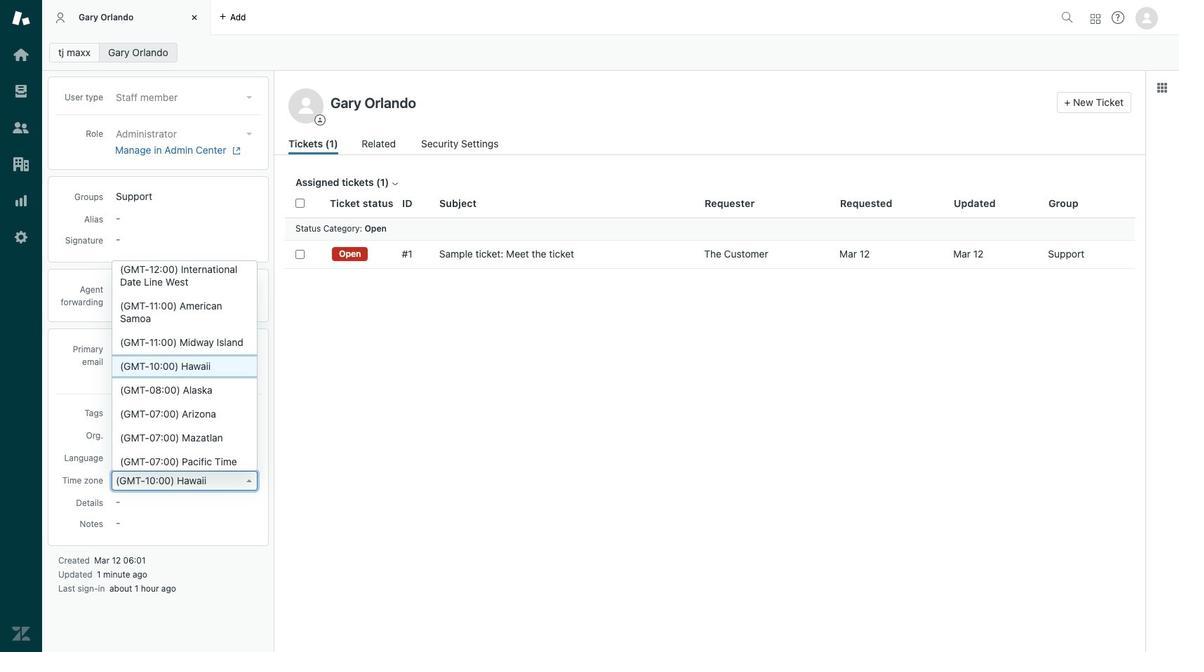 Task type: vqa. For each thing, say whether or not it's contained in the screenshot.
progress bar
no



Task type: describe. For each thing, give the bounding box(es) containing it.
2 arrow down image from the top
[[246, 133, 252, 135]]

arrow down image
[[246, 479, 252, 482]]

zendesk image
[[12, 625, 30, 643]]

organizations image
[[12, 155, 30, 173]]

1 arrow down image from the top
[[246, 96, 252, 99]]

customers image
[[12, 119, 30, 137]]

close image
[[187, 11, 201, 25]]

4 arrow down image from the top
[[246, 457, 252, 460]]

Select All Tickets checkbox
[[296, 199, 305, 208]]

zendesk support image
[[12, 9, 30, 27]]

admin image
[[12, 228, 30, 246]]

views image
[[12, 82, 30, 100]]

main element
[[0, 0, 42, 652]]



Task type: locate. For each thing, give the bounding box(es) containing it.
grid
[[275, 190, 1146, 652]]

secondary element
[[42, 39, 1179, 67]]

arrow down image
[[246, 96, 252, 99], [246, 133, 252, 135], [246, 435, 252, 437], [246, 457, 252, 460]]

menu
[[112, 252, 257, 652]]

3 arrow down image from the top
[[246, 435, 252, 437]]

tab
[[42, 0, 211, 35]]

None checkbox
[[296, 250, 305, 259]]

- field
[[113, 404, 258, 420]]

apps image
[[1157, 82, 1168, 93]]

get help image
[[1112, 11, 1125, 24]]

None text field
[[326, 92, 1051, 113]]

zendesk products image
[[1091, 14, 1101, 24]]

reporting image
[[12, 192, 30, 210]]

get started image
[[12, 46, 30, 64]]

tabs tab list
[[42, 0, 1056, 35]]



